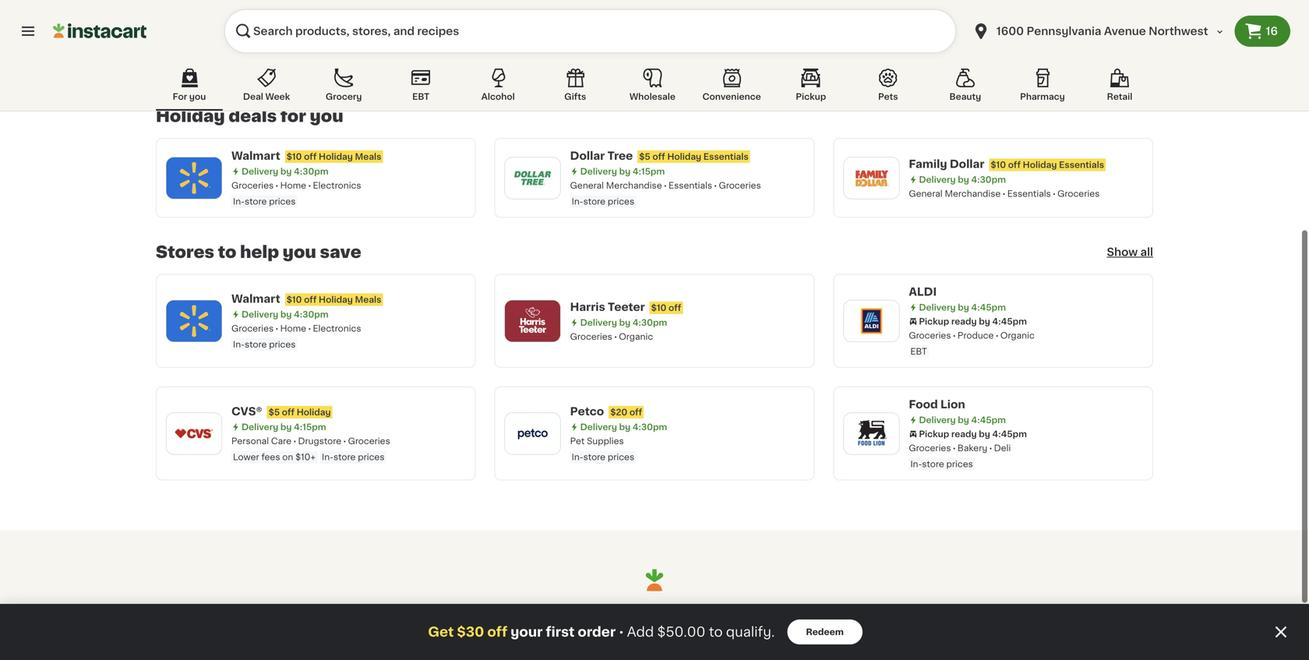 Task type: locate. For each thing, give the bounding box(es) containing it.
meals for harris teeter
[[355, 295, 382, 304]]

0 vertical spatial ebt
[[412, 92, 430, 101]]

1 delivery by 4:45pm from the top
[[919, 303, 1006, 312]]

walmart $10 off holiday meals down the for at the top left of page
[[232, 150, 382, 161]]

show all button
[[1107, 244, 1154, 260]]

ebt left the alcohol at the left top
[[412, 92, 430, 101]]

on
[[282, 453, 293, 461]]

pickup ready by 4:45pm for food lion
[[919, 430, 1027, 438]]

$20 right '1600'
[[1026, 23, 1043, 32]]

pickup
[[796, 92, 826, 101], [919, 317, 950, 326], [919, 430, 950, 438]]

dollar left 'tree'
[[570, 150, 605, 161]]

$10 up general merchandise essentials groceries
[[991, 160, 1006, 169]]

holiday up general merchandise essentials groceries
[[1023, 160, 1057, 169]]

delivery inside bath & body works $20 off delivery by 4:30pm in-store prices
[[919, 38, 956, 47]]

4:15pm up drugstore
[[294, 423, 326, 431]]

your
[[511, 626, 543, 639]]

1 vertical spatial to
[[709, 626, 723, 639]]

ready up the bakery
[[952, 430, 977, 438]]

$20 inside bath & body works $20 off delivery by 4:30pm in-store prices
[[1026, 23, 1043, 32]]

0 horizontal spatial to
[[218, 244, 236, 260]]

0 horizontal spatial delivery by 4:15pm
[[242, 423, 326, 431]]

by inside bath & body works $20 off delivery by 4:30pm in-store prices
[[958, 38, 970, 47]]

delivery by 4:45pm
[[919, 303, 1006, 312], [919, 416, 1006, 424]]

groceries
[[232, 181, 274, 190], [719, 181, 761, 190], [1058, 189, 1100, 198], [232, 324, 274, 333], [909, 331, 951, 340], [570, 332, 613, 341], [348, 437, 390, 445], [909, 444, 951, 452]]

get $30 off your first order • add $50.00 to qualify.
[[428, 626, 775, 639]]

electronics down best
[[232, 53, 280, 62]]

holiday inside cvs® $5 off holiday
[[297, 408, 331, 417]]

0 horizontal spatial $20
[[289, 24, 307, 33]]

in- down bath
[[911, 54, 922, 63]]

walmart logo image
[[174, 158, 214, 198], [174, 301, 214, 341]]

2 walmart from the top
[[232, 293, 280, 304]]

1 vertical spatial groceries home electronics in-store prices
[[232, 324, 361, 349]]

bath & body works $20 off delivery by 4:30pm in-store prices
[[909, 21, 1058, 63]]

pickup for aldi
[[919, 317, 950, 326]]

off inside cvs® $5 off holiday
[[282, 408, 295, 417]]

& down 5:30pm
[[315, 53, 322, 62]]

walmart $10 off holiday meals for harris
[[232, 293, 382, 304]]

0 horizontal spatial $5
[[269, 408, 280, 417]]

1 horizontal spatial 4:15pm
[[633, 167, 665, 176]]

essentials inside family dollar $10 off holiday essentials
[[1059, 160, 1105, 169]]

4:30pm down teeter
[[633, 318, 667, 327]]

store inside general merchandise essentials groceries in-store prices
[[584, 197, 606, 206]]

electronics for harris
[[313, 324, 361, 333]]

stationery
[[638, 45, 683, 54]]

4:30pm
[[972, 38, 1006, 47], [294, 167, 329, 176], [972, 175, 1006, 184], [294, 310, 329, 319], [633, 318, 667, 327], [633, 423, 667, 431]]

delivery by 4:30pm down harris teeter $10 off
[[580, 318, 667, 327]]

walmart down stores to help you save
[[232, 293, 280, 304]]

0 vertical spatial walmart
[[232, 150, 280, 161]]

organic down teeter
[[619, 332, 653, 341]]

2 walmart logo image from the top
[[174, 301, 214, 341]]

you right 'for'
[[189, 92, 206, 101]]

deal
[[243, 92, 263, 101]]

0 vertical spatial meals
[[355, 152, 382, 161]]

delivery by 4:15pm for tree
[[580, 167, 665, 176]]

2 vertical spatial you
[[283, 244, 316, 260]]

0 horizontal spatial ebt
[[412, 92, 430, 101]]

shop
[[528, 629, 557, 640]]

pickup ready by 4:45pm up the bakery
[[919, 430, 1027, 438]]

prices
[[947, 54, 973, 63], [608, 61, 635, 70], [269, 197, 296, 206], [608, 197, 635, 206], [269, 340, 296, 349], [358, 453, 385, 461], [608, 453, 635, 461], [947, 460, 973, 468]]

essentials inside 'dollar tree $5 off holiday essentials'
[[704, 152, 749, 161]]

4:45pm
[[972, 303, 1006, 312], [993, 317, 1027, 326], [972, 416, 1006, 424], [993, 430, 1027, 438]]

pickup inside button
[[796, 92, 826, 101]]

2 vertical spatial home
[[280, 324, 306, 333]]

1 vertical spatial supplies
[[587, 437, 624, 445]]

ebt inside groceries produce organic ebt
[[911, 347, 927, 356]]

1 vertical spatial $5
[[269, 408, 280, 417]]

holiday inside 'dollar tree $5 off holiday essentials'
[[667, 152, 702, 161]]

1 1600 pennsylvania avenue northwest button from the left
[[962, 9, 1235, 53]]

aldi logo image
[[851, 301, 892, 341]]

general for general merchandise essentials groceries
[[909, 189, 943, 198]]

delivery by 4:30pm for harris teeter logo at the left
[[580, 318, 667, 327]]

pickup left pets
[[796, 92, 826, 101]]

holiday down save
[[319, 295, 353, 304]]

0 vertical spatial delivery by 4:15pm
[[580, 167, 665, 176]]

1 walmart from the top
[[232, 150, 280, 161]]

supplies inside the pet supplies in-store prices
[[587, 437, 624, 445]]

0 horizontal spatial general
[[570, 181, 604, 190]]

1 vertical spatial ready
[[952, 430, 977, 438]]

meals down save
[[355, 295, 382, 304]]

1 horizontal spatial &
[[939, 21, 948, 32]]

walmart $10 off holiday meals
[[232, 150, 382, 161], [232, 293, 382, 304]]

family dollar $10 off holiday essentials
[[909, 158, 1105, 169]]

lower
[[233, 453, 259, 461]]

0 vertical spatial walmart $10 off holiday meals
[[232, 150, 382, 161]]

alcohol button
[[465, 65, 532, 111]]

retail button
[[1087, 65, 1154, 111]]

for
[[173, 92, 187, 101]]

holiday
[[156, 108, 225, 124], [319, 152, 353, 161], [667, 152, 702, 161], [1023, 160, 1057, 169], [319, 295, 353, 304], [297, 408, 331, 417]]

off right '1600'
[[1045, 23, 1058, 32]]

in- inside groceries bakery deli in-store prices
[[911, 460, 922, 468]]

redeem
[[806, 628, 844, 636]]

0 vertical spatial &
[[939, 21, 948, 32]]

store down pet
[[584, 453, 606, 461]]

1 vertical spatial pickup ready by 4:45pm
[[919, 430, 1027, 438]]

in- down drugstore
[[322, 453, 334, 461]]

general down the family
[[909, 189, 943, 198]]

off right petco
[[630, 408, 642, 417]]

store up stores to help you save
[[245, 197, 267, 206]]

by for cvs® logo
[[281, 423, 292, 431]]

in- inside general merchandise essentials groceries in-store prices
[[572, 197, 584, 206]]

delivery by 4:30pm for petco logo
[[580, 423, 667, 431]]

1 vertical spatial &
[[315, 53, 322, 62]]

0 vertical spatial you
[[189, 92, 206, 101]]

1 vertical spatial pickup
[[919, 317, 950, 326]]

4:15pm for $5
[[294, 423, 326, 431]]

supplies right pet
[[587, 437, 624, 445]]

4:30pm for harris teeter logo at the left
[[633, 318, 667, 327]]

delivery by 4:15pm up care
[[242, 423, 326, 431]]

walmart $10 off holiday meals for dollar
[[232, 150, 382, 161]]

1 horizontal spatial $5
[[639, 152, 651, 161]]

1 vertical spatial walmart
[[232, 293, 280, 304]]

you right 'help'
[[283, 244, 316, 260]]

2 walmart $10 off holiday meals from the top
[[232, 293, 382, 304]]

delivery by 4:45pm up produce
[[919, 303, 1006, 312]]

cvs® $5 off holiday
[[232, 406, 331, 417]]

off up care
[[282, 408, 295, 417]]

2 meals from the top
[[355, 295, 382, 304]]

delivery by 4:45pm down lion
[[919, 416, 1006, 424]]

pennsylvania
[[1027, 26, 1102, 37]]

to right "in"
[[709, 626, 723, 639]]

1 horizontal spatial general
[[909, 189, 943, 198]]

delivery by 4:45pm for aldi
[[919, 303, 1006, 312]]

meals down grocery
[[355, 152, 382, 161]]

& right bath
[[939, 21, 948, 32]]

off up 5:30pm
[[309, 24, 321, 33]]

show all
[[1107, 247, 1154, 258]]

holiday inside family dollar $10 off holiday essentials
[[1023, 160, 1057, 169]]

in- inside personal care drugstore groceries lower fees on $10+ in-store prices
[[322, 453, 334, 461]]

convenience button
[[696, 65, 768, 111]]

1 walmart logo image from the top
[[174, 158, 214, 198]]

merchandise inside general merchandise essentials groceries in-store prices
[[606, 181, 662, 190]]

2 vertical spatial electronics
[[313, 324, 361, 333]]

by for dollar tree logo
[[619, 167, 631, 176]]

$20 up delivery by 5:30pm
[[289, 24, 307, 33]]

you down grocery
[[310, 108, 344, 124]]

holiday up drugstore
[[297, 408, 331, 417]]

supplies for pet
[[587, 437, 624, 445]]

grocery button
[[310, 65, 377, 111]]

northwest
[[1149, 26, 1209, 37]]

$20 right petco
[[610, 408, 628, 417]]

1 horizontal spatial delivery by 4:15pm
[[580, 167, 665, 176]]

ready up produce
[[952, 317, 977, 326]]

1 vertical spatial 4:15pm
[[294, 423, 326, 431]]

1 pickup ready by 4:45pm from the top
[[919, 317, 1027, 326]]

0 vertical spatial delivery by 4:45pm
[[919, 303, 1006, 312]]

1 horizontal spatial organic
[[1001, 331, 1035, 340]]

pickup down aldi
[[919, 317, 950, 326]]

0 vertical spatial walmart logo image
[[174, 158, 214, 198]]

organic inside groceries produce organic ebt
[[1001, 331, 1035, 340]]

off down stores to help you save
[[304, 295, 317, 304]]

1 vertical spatial delivery by 4:45pm
[[919, 416, 1006, 424]]

1 vertical spatial walmart $10 off holiday meals
[[232, 293, 382, 304]]

delivery by 4:45pm for food lion
[[919, 416, 1006, 424]]

$10 right teeter
[[651, 303, 667, 312]]

4:30pm for family dollar logo
[[972, 175, 1006, 184]]

ready
[[952, 317, 977, 326], [952, 430, 977, 438]]

$20
[[1026, 23, 1043, 32], [289, 24, 307, 33], [610, 408, 628, 417]]

delivery down the family
[[919, 175, 956, 184]]

1 vertical spatial meals
[[355, 295, 382, 304]]

gifts
[[565, 92, 586, 101]]

to left 'help'
[[218, 244, 236, 260]]

0 horizontal spatial organic
[[619, 332, 653, 341]]

you for stores to help you save
[[283, 244, 316, 260]]

you
[[189, 92, 206, 101], [310, 108, 344, 124], [283, 244, 316, 260]]

$5 right 'tree'
[[639, 152, 651, 161]]

delivery by 4:15pm for $5
[[242, 423, 326, 431]]

pickup ready by 4:45pm up produce
[[919, 317, 1027, 326]]

organic right produce
[[1001, 331, 1035, 340]]

essentials inside general merchandise essentials groceries in-store prices
[[669, 181, 712, 190]]

1 horizontal spatial $20
[[610, 408, 628, 417]]

0 vertical spatial 4:15pm
[[633, 167, 665, 176]]

by for walmart logo associated with harris teeter
[[281, 310, 292, 319]]

supplies inside craft supplies stationery décor in-store prices
[[594, 45, 632, 54]]

delivery down buy
[[242, 39, 278, 48]]

merchandise down 'tree'
[[606, 181, 662, 190]]

1 horizontal spatial merchandise
[[945, 189, 1001, 198]]

off down the for at the top left of page
[[304, 152, 317, 161]]

4:15pm for tree
[[633, 167, 665, 176]]

bakery
[[958, 444, 988, 452]]

4:30pm down save
[[294, 310, 329, 319]]

for you button
[[156, 65, 223, 111]]

1 vertical spatial walmart logo image
[[174, 301, 214, 341]]

store down drugstore
[[334, 453, 356, 461]]

4:30pm down petco $20 off
[[633, 423, 667, 431]]

petco
[[570, 406, 604, 417]]

organic
[[1001, 331, 1035, 340], [619, 332, 653, 341]]

$10 down the for at the top left of page
[[287, 152, 302, 161]]

2 ready from the top
[[952, 430, 977, 438]]

0 vertical spatial pickup ready by 4:45pm
[[919, 317, 1027, 326]]

0 vertical spatial $5
[[639, 152, 651, 161]]

walmart logo image for harris teeter
[[174, 301, 214, 341]]

in- right dollar tree logo
[[572, 197, 584, 206]]

off up general merchandise essentials groceries
[[1008, 160, 1021, 169]]

ebt up food
[[911, 347, 927, 356]]

off inside petco $20 off
[[630, 408, 642, 417]]

aldi
[[909, 286, 937, 297]]

groceries inside groceries bakery deli in-store prices
[[909, 444, 951, 452]]

off inside best buy $20 off
[[309, 24, 321, 33]]

1600 pennsylvania avenue northwest button
[[962, 9, 1235, 53], [972, 9, 1226, 53]]

delivery
[[919, 38, 956, 47], [242, 39, 278, 48], [242, 167, 278, 176], [580, 167, 617, 176], [919, 175, 956, 184], [919, 303, 956, 312], [242, 310, 278, 319], [580, 318, 617, 327], [919, 416, 956, 424], [242, 423, 278, 431], [580, 423, 617, 431]]

0 vertical spatial to
[[218, 244, 236, 260]]

by for walmart logo related to dollar tree
[[281, 167, 292, 176]]

supplies
[[594, 45, 632, 54], [587, 437, 624, 445]]

personal
[[232, 437, 269, 445]]

off inside 'dollar tree $5 off holiday essentials'
[[653, 152, 665, 161]]

deals
[[229, 108, 277, 124]]

show
[[1107, 247, 1138, 258]]

off inside the treatment tracker modal dialog
[[487, 626, 508, 639]]

$20 inside petco $20 off
[[610, 408, 628, 417]]

pet
[[570, 437, 585, 445]]

store down bath
[[922, 54, 945, 63]]

4:30pm up general merchandise essentials groceries
[[972, 175, 1006, 184]]

wholesale button
[[619, 65, 686, 111]]

store down food lion
[[922, 460, 945, 468]]

0 horizontal spatial 4:15pm
[[294, 423, 326, 431]]

food lion
[[909, 399, 966, 410]]

delivery by 4:30pm down the family
[[919, 175, 1006, 184]]

0 vertical spatial groceries home electronics in-store prices
[[232, 181, 361, 206]]

lion
[[941, 399, 966, 410]]

supplies right craft
[[594, 45, 632, 54]]

1600 pennsylvania avenue northwest
[[997, 26, 1209, 37]]

0 vertical spatial supplies
[[594, 45, 632, 54]]

electronics down save
[[313, 324, 361, 333]]

walmart logo image for dollar tree
[[174, 158, 214, 198]]

ebt inside button
[[412, 92, 430, 101]]

off up general merchandise essentials groceries in-store prices
[[653, 152, 665, 161]]

groceries home electronics in-store prices up 'help'
[[232, 181, 361, 206]]

$30
[[457, 626, 484, 639]]

pickup down food lion
[[919, 430, 950, 438]]

store right dollar tree logo
[[584, 197, 606, 206]]

instacart image
[[53, 22, 147, 41]]

4:30pm down the for at the top left of page
[[294, 167, 329, 176]]

None search field
[[224, 9, 956, 53]]

1 horizontal spatial to
[[709, 626, 723, 639]]

convenience
[[703, 92, 761, 101]]

general right dollar tree logo
[[570, 181, 604, 190]]

by for aldi logo
[[958, 303, 970, 312]]

$5 inside cvs® $5 off holiday
[[269, 408, 280, 417]]

2 delivery by 4:45pm from the top
[[919, 416, 1006, 424]]

prices inside groceries bakery deli in-store prices
[[947, 460, 973, 468]]

walmart $10 off holiday meals down save
[[232, 293, 382, 304]]

1 ready from the top
[[952, 317, 977, 326]]

1 vertical spatial delivery by 4:15pm
[[242, 423, 326, 431]]

best
[[232, 22, 258, 33]]

2 horizontal spatial $20
[[1026, 23, 1043, 32]]

in- down craft
[[572, 61, 584, 70]]

dollar
[[570, 150, 605, 161], [950, 158, 985, 169]]

off right $30
[[487, 626, 508, 639]]

&
[[939, 21, 948, 32], [315, 53, 322, 62]]

walmart down deals
[[232, 150, 280, 161]]

all
[[1141, 247, 1154, 258]]

walmart logo image down stores
[[174, 301, 214, 341]]

holiday down for you
[[156, 108, 225, 124]]

2 groceries home electronics in-store prices from the top
[[232, 324, 361, 349]]

0 horizontal spatial merchandise
[[606, 181, 662, 190]]

delivery by 4:30pm down petco $20 off
[[580, 423, 667, 431]]

1 vertical spatial you
[[310, 108, 344, 124]]

pickup ready by 4:45pm
[[919, 317, 1027, 326], [919, 430, 1027, 438]]

grocery
[[326, 92, 362, 101]]

4:15pm down 'dollar tree $5 off holiday essentials'
[[633, 167, 665, 176]]

1 vertical spatial electronics
[[313, 181, 361, 190]]

$10
[[287, 152, 302, 161], [991, 160, 1006, 169], [287, 295, 302, 304], [651, 303, 667, 312]]

merchandise down family dollar $10 off holiday essentials
[[945, 189, 1001, 198]]

retail
[[1107, 92, 1133, 101]]

groceries home electronics in-store prices up cvs® $5 off holiday
[[232, 324, 361, 349]]

1 vertical spatial home
[[280, 181, 306, 190]]

2 vertical spatial pickup
[[919, 430, 950, 438]]

1 meals from the top
[[355, 152, 382, 161]]

stores to help you save
[[156, 244, 361, 260]]

merchandise
[[606, 181, 662, 190], [945, 189, 1001, 198]]

& inside bath & body works $20 off delivery by 4:30pm in-store prices
[[939, 21, 948, 32]]

essentials
[[704, 152, 749, 161], [1059, 160, 1105, 169], [669, 181, 712, 190], [1008, 189, 1051, 198]]

in- down pet
[[572, 453, 584, 461]]

tab panel
[[156, 0, 1154, 481]]

2 pickup ready by 4:45pm from the top
[[919, 430, 1027, 438]]

by for "food lion logo"
[[958, 416, 970, 424]]

walmart logo image up stores
[[174, 158, 214, 198]]

general inside general merchandise essentials groceries in-store prices
[[570, 181, 604, 190]]

$5 right cvs®
[[269, 408, 280, 417]]

1 horizontal spatial ebt
[[911, 347, 927, 356]]

0 vertical spatial ready
[[952, 317, 977, 326]]

groceries home electronics in-store prices for harris teeter
[[232, 324, 361, 349]]

delivery down bath
[[919, 38, 956, 47]]

4:30pm for walmart logo related to dollar tree
[[294, 167, 329, 176]]

ready for aldi
[[952, 317, 977, 326]]

$20 inside best buy $20 off
[[289, 24, 307, 33]]

delivery by 4:30pm
[[242, 167, 329, 176], [919, 175, 1006, 184], [242, 310, 329, 319], [580, 318, 667, 327], [580, 423, 667, 431]]

0 vertical spatial pickup
[[796, 92, 826, 101]]

1 groceries home electronics in-store prices from the top
[[232, 181, 361, 206]]

1 walmart $10 off holiday meals from the top
[[232, 150, 382, 161]]

delivery by 4:15pm down 'tree'
[[580, 167, 665, 176]]

1 vertical spatial ebt
[[911, 347, 927, 356]]

4:30pm for walmart logo associated with harris teeter
[[294, 310, 329, 319]]

groceries organic
[[570, 332, 653, 341]]

petco logo image
[[513, 413, 553, 454]]



Task type: vqa. For each thing, say whether or not it's contained in the screenshot.
Buy
yes



Task type: describe. For each thing, give the bounding box(es) containing it.
delivery by 4:30pm for family dollar logo
[[919, 175, 1006, 184]]

cvs® logo image
[[174, 413, 214, 454]]

in
[[699, 629, 709, 640]]

delivery down 'help'
[[242, 310, 278, 319]]

shop 77 stores (and counting) in washington.
[[528, 629, 782, 640]]

1600
[[997, 26, 1024, 37]]

pickup for food lion
[[919, 430, 950, 438]]

first
[[546, 626, 575, 639]]

delivery by 4:30pm down 'help'
[[242, 310, 329, 319]]

merchandise for general merchandise essentials groceries
[[945, 189, 1001, 198]]

family dollar logo image
[[851, 158, 892, 198]]

décor
[[689, 45, 716, 54]]

delivery down 'tree'
[[580, 167, 617, 176]]

0 horizontal spatial &
[[315, 53, 322, 62]]

harris
[[570, 301, 605, 312]]

dollar tree $5 off holiday essentials
[[570, 150, 749, 161]]

redeem button
[[788, 620, 863, 645]]

electronics home & office
[[232, 53, 351, 62]]

order
[[578, 626, 616, 639]]

general for general merchandise essentials groceries in-store prices
[[570, 181, 604, 190]]

$50.00
[[658, 626, 706, 639]]

delivery down petco $20 off
[[580, 423, 617, 431]]

treatment tracker modal dialog
[[0, 604, 1310, 660]]

supplies for craft
[[594, 45, 632, 54]]

ready for food lion
[[952, 430, 977, 438]]

store inside bath & body works $20 off delivery by 4:30pm in-store prices
[[922, 54, 945, 63]]

holiday deals for you
[[156, 108, 344, 124]]

stores
[[575, 629, 611, 640]]

16
[[1266, 26, 1278, 37]]

16 button
[[1235, 16, 1291, 47]]

merchandise for general merchandise essentials groceries in-store prices
[[606, 181, 662, 190]]

personal care drugstore groceries lower fees on $10+ in-store prices
[[232, 437, 390, 461]]

•
[[619, 626, 624, 638]]

$5 inside 'dollar tree $5 off holiday essentials'
[[639, 152, 651, 161]]

gifts button
[[542, 65, 609, 111]]

drugstore
[[298, 437, 342, 445]]

pharmacy
[[1020, 92, 1065, 101]]

off inside family dollar $10 off holiday essentials
[[1008, 160, 1021, 169]]

in- inside craft supplies stationery décor in-store prices
[[572, 61, 584, 70]]

prices inside general merchandise essentials groceries in-store prices
[[608, 197, 635, 206]]

store up cvs®
[[245, 340, 267, 349]]

store inside the pet supplies in-store prices
[[584, 453, 606, 461]]

delivery by 4:30pm down the for at the top left of page
[[242, 167, 329, 176]]

off inside bath & body works $20 off delivery by 4:30pm in-store prices
[[1045, 23, 1058, 32]]

prices inside craft supplies stationery décor in-store prices
[[608, 61, 635, 70]]

1 horizontal spatial dollar
[[950, 158, 985, 169]]

buy
[[260, 22, 283, 33]]

body
[[951, 21, 981, 32]]

qualify.
[[726, 626, 775, 639]]

store inside craft supplies stationery décor in-store prices
[[584, 61, 606, 70]]

0 vertical spatial home
[[286, 53, 313, 62]]

0 vertical spatial electronics
[[232, 53, 280, 62]]

produce
[[958, 331, 994, 340]]

delivery down aldi
[[919, 303, 956, 312]]

wholesale
[[630, 92, 676, 101]]

groceries bakery deli in-store prices
[[909, 444, 1011, 468]]

walmart for dollar tree
[[232, 150, 280, 161]]

get
[[428, 626, 454, 639]]

deli
[[994, 444, 1011, 452]]

delivery down "harris"
[[580, 318, 617, 327]]

harris teeter logo image
[[513, 301, 553, 341]]

delivery by 5:30pm
[[242, 39, 328, 48]]

by for family dollar logo
[[958, 175, 970, 184]]

teeter
[[608, 301, 645, 312]]

craft
[[570, 45, 592, 54]]

to inside the treatment tracker modal dialog
[[709, 626, 723, 639]]

care
[[271, 437, 292, 445]]

home for harris
[[280, 324, 306, 333]]

craft supplies stationery décor in-store prices
[[570, 45, 716, 70]]

in- inside the pet supplies in-store prices
[[572, 453, 584, 461]]

$10 inside harris teeter $10 off
[[651, 303, 667, 312]]

4:30pm for petco logo
[[633, 423, 667, 431]]

avenue
[[1104, 26, 1146, 37]]

groceries produce organic ebt
[[909, 331, 1035, 356]]

tab panel containing holiday deals for you
[[156, 0, 1154, 481]]

add
[[627, 626, 654, 639]]

in- up cvs®
[[233, 340, 245, 349]]

tree
[[608, 150, 633, 161]]

pickup ready by 4:45pm for aldi
[[919, 317, 1027, 326]]

holiday down grocery
[[319, 152, 353, 161]]

petco $20 off
[[570, 406, 642, 417]]

alcohol
[[482, 92, 515, 101]]

store inside personal care drugstore groceries lower fees on $10+ in-store prices
[[334, 453, 356, 461]]

Search field
[[224, 9, 956, 53]]

pets button
[[855, 65, 922, 111]]

you inside button
[[189, 92, 206, 101]]

prices inside the pet supplies in-store prices
[[608, 453, 635, 461]]

office
[[324, 53, 351, 62]]

ebt button
[[388, 65, 455, 111]]

harris teeter $10 off
[[570, 301, 682, 312]]

deal week
[[243, 92, 290, 101]]

works
[[984, 21, 1020, 32]]

to inside tab panel
[[218, 244, 236, 260]]

food lion logo image
[[851, 413, 892, 454]]

home for dollar
[[280, 181, 306, 190]]

pickup button
[[778, 65, 845, 111]]

delivery up personal
[[242, 423, 278, 431]]

(and
[[613, 629, 638, 640]]

general merchandise essentials groceries
[[909, 189, 1100, 198]]

walmart for harris teeter
[[232, 293, 280, 304]]

groceries inside personal care drugstore groceries lower fees on $10+ in-store prices
[[348, 437, 390, 445]]

0 horizontal spatial dollar
[[570, 150, 605, 161]]

fees
[[261, 453, 280, 461]]

for
[[280, 108, 306, 124]]

cvs®
[[232, 406, 262, 417]]

deal week button
[[233, 65, 300, 111]]

for you
[[173, 92, 206, 101]]

$10 down stores to help you save
[[287, 295, 302, 304]]

in- up stores to help you save
[[233, 197, 245, 206]]

you for holiday deals for you
[[310, 108, 344, 124]]

groceries inside groceries produce organic ebt
[[909, 331, 951, 340]]

pharmacy button
[[1009, 65, 1076, 111]]

dollar tree logo image
[[513, 158, 553, 198]]

$10+
[[296, 453, 316, 461]]

off inside harris teeter $10 off
[[669, 303, 682, 312]]

shop categories tab list
[[156, 65, 1154, 111]]

$10 inside family dollar $10 off holiday essentials
[[991, 160, 1006, 169]]

in- inside bath & body works $20 off delivery by 4:30pm in-store prices
[[911, 54, 922, 63]]

by for petco logo
[[619, 423, 631, 431]]

beauty
[[950, 92, 982, 101]]

save
[[320, 244, 361, 260]]

washington.
[[711, 629, 782, 640]]

by for harris teeter logo at the left
[[619, 318, 631, 327]]

week
[[265, 92, 290, 101]]

meals for dollar tree
[[355, 152, 382, 161]]

2 1600 pennsylvania avenue northwest button from the left
[[972, 9, 1226, 53]]

best buy $20 off
[[232, 22, 321, 33]]

general merchandise essentials groceries in-store prices
[[570, 181, 761, 206]]

5:30pm
[[294, 39, 328, 48]]

family
[[909, 158, 948, 169]]

electronics for dollar
[[313, 181, 361, 190]]

stores
[[156, 244, 214, 260]]

store inside groceries bakery deli in-store prices
[[922, 460, 945, 468]]

4:30pm inside bath & body works $20 off delivery by 4:30pm in-store prices
[[972, 38, 1006, 47]]

bath
[[909, 21, 936, 32]]

help
[[240, 244, 279, 260]]

delivery down deals
[[242, 167, 278, 176]]

pets
[[879, 92, 898, 101]]

delivery down food lion
[[919, 416, 956, 424]]

groceries home electronics in-store prices for dollar tree
[[232, 181, 361, 206]]

food
[[909, 399, 938, 410]]

groceries inside general merchandise essentials groceries in-store prices
[[719, 181, 761, 190]]

prices inside bath & body works $20 off delivery by 4:30pm in-store prices
[[947, 54, 973, 63]]

prices inside personal care drugstore groceries lower fees on $10+ in-store prices
[[358, 453, 385, 461]]



